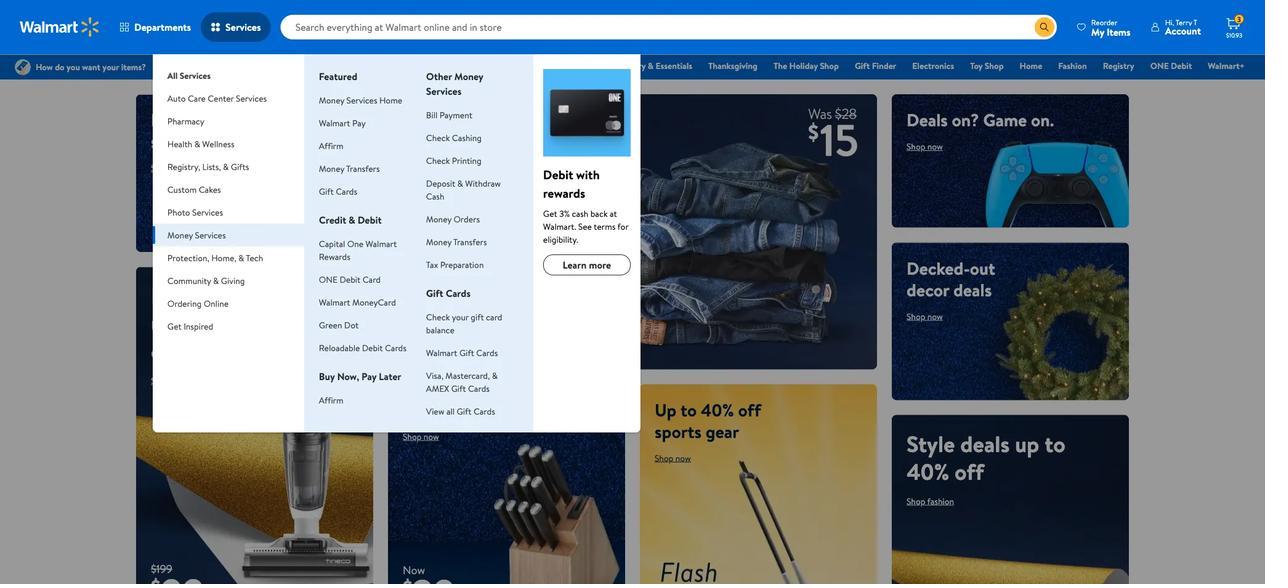 Task type: describe. For each thing, give the bounding box(es) containing it.
& right grocery
[[648, 60, 654, 72]]

registry,
[[167, 160, 200, 172]]

photo
[[167, 206, 190, 218]]

balance
[[426, 324, 455, 336]]

shop for style deals up to 40% off
[[907, 495, 926, 507]]

home link
[[1014, 59, 1048, 72]]

now
[[403, 562, 425, 578]]

get inside dropdown button
[[167, 320, 182, 332]]

money orders
[[426, 213, 480, 225]]

wellness
[[202, 138, 234, 150]]

walmart.
[[543, 220, 576, 232]]

now for home deals are served
[[424, 430, 439, 442]]

2 affirm from the top
[[319, 394, 344, 406]]

home for home
[[1020, 60, 1043, 72]]

money down the cash
[[426, 213, 452, 225]]

sports
[[655, 419, 702, 443]]

shop fashion link
[[907, 495, 954, 507]]

gift inside visa, mastercard, & amex gift cards
[[451, 382, 466, 394]]

registry, lists, & gifts button
[[153, 155, 304, 178]]

registry, lists, & gifts
[[167, 160, 249, 172]]

amex
[[426, 382, 449, 394]]

shop fashion
[[907, 495, 954, 507]]

cards up later
[[385, 342, 407, 354]]

debit for one debit
[[1171, 60, 1192, 72]]

one for one debit card
[[319, 273, 338, 285]]

money services home
[[319, 94, 402, 106]]

style
[[907, 428, 955, 459]]

tech
[[246, 252, 263, 264]]

capital one walmart rewards link
[[319, 237, 397, 262]]

& right health
[[194, 138, 200, 150]]

card
[[363, 273, 381, 285]]

up
[[655, 398, 677, 422]]

services inside other money services
[[426, 84, 462, 98]]

shop now link for deals on? game on.
[[907, 140, 943, 152]]

40% inside up to 40% off sports gear
[[701, 398, 734, 422]]

check cashing
[[426, 132, 482, 144]]

was dollar $199, now dollar 99 group
[[136, 561, 204, 584]]

departments button
[[110, 12, 201, 42]]

the
[[774, 60, 787, 72]]

the holiday shop link
[[768, 59, 845, 72]]

walmart image
[[20, 17, 100, 37]]

community & giving
[[167, 274, 245, 286]]

gear
[[706, 419, 739, 443]]

the holiday shop
[[774, 60, 839, 72]]

lists,
[[202, 160, 221, 172]]

money up the gift cards link
[[319, 162, 344, 174]]

1 vertical spatial deals
[[907, 108, 948, 132]]

money services button
[[153, 224, 304, 246]]

up for style deals up to 40% off
[[1015, 428, 1040, 459]]

deposit
[[426, 177, 455, 189]]

walmart for walmart gift cards
[[426, 347, 458, 359]]

thanksgiving
[[708, 60, 758, 72]]

shop now link for home deals up to 30% off
[[151, 375, 187, 387]]

money inside dropdown button
[[167, 229, 193, 241]]

walmart moneycard
[[319, 296, 396, 308]]

ordering online button
[[153, 292, 304, 315]]

account
[[1165, 24, 1201, 38]]

game
[[983, 108, 1027, 132]]

get inspired
[[167, 320, 213, 332]]

shop now link for decked-out decor deals
[[907, 310, 943, 322]]

shop now for save big!
[[413, 339, 449, 351]]

transfers for the top the "money transfers" link
[[346, 162, 380, 174]]

& left the gifts
[[223, 160, 229, 172]]

& inside dropdown button
[[238, 252, 244, 264]]

grocery & essentials link
[[610, 59, 698, 72]]

1 affirm link from the top
[[319, 140, 344, 152]]

walmart for walmart pay
[[319, 117, 350, 129]]

check for check printing
[[426, 154, 450, 166]]

back
[[591, 207, 608, 219]]

registry
[[1103, 60, 1135, 72]]

check printing link
[[426, 154, 482, 166]]

all
[[167, 69, 178, 81]]

style deals up to 40% off
[[907, 428, 1066, 487]]

3%
[[559, 207, 570, 219]]

services inside "money services" dropdown button
[[195, 229, 226, 241]]

0 vertical spatial deals
[[579, 60, 600, 72]]

pharmacy button
[[153, 110, 304, 132]]

photo services
[[167, 206, 223, 218]]

are
[[495, 398, 518, 422]]

reloadable
[[319, 342, 360, 354]]

walmart+ link
[[1203, 59, 1251, 72]]

tax preparation link
[[426, 258, 484, 270]]

terms
[[594, 220, 616, 232]]

off for home deals up to 30% off
[[151, 335, 180, 366]]

home deals are served
[[403, 398, 572, 422]]

0 vertical spatial money transfers link
[[319, 162, 380, 174]]

money services image
[[543, 69, 631, 156]]

shop now for home deals are served
[[403, 430, 439, 442]]

services inside the "all services" link
[[180, 69, 211, 81]]

home deals up to 30% off
[[151, 280, 264, 366]]

gifts
[[231, 160, 249, 172]]

fashion
[[927, 495, 954, 507]]

custom cakes
[[167, 183, 221, 195]]

mastercard,
[[446, 369, 490, 381]]

ordering online
[[167, 297, 229, 309]]

later
[[379, 370, 401, 383]]

Walmart Site-Wide search field
[[281, 15, 1057, 39]]

deals for style deals up to 40% off
[[961, 428, 1010, 459]]

search icon image
[[1040, 22, 1050, 32]]

deals for home deals up to 30% off
[[214, 280, 264, 311]]

shop for home deals up to 30% off
[[151, 375, 170, 387]]

Search search field
[[281, 15, 1057, 39]]

credit & debit
[[319, 213, 382, 227]]

services button
[[201, 12, 271, 42]]

shop for high tech gifts, huge savings
[[151, 162, 170, 174]]

debit for reloadable debit cards
[[362, 342, 383, 354]]

walmart pay link
[[319, 117, 366, 129]]

cash
[[426, 190, 445, 202]]

now for home deals up to 30% off
[[172, 375, 187, 387]]

walmart pay
[[319, 117, 366, 129]]

community
[[167, 274, 211, 286]]

credit
[[319, 213, 346, 227]]

capital
[[319, 237, 345, 250]]

get inspired button
[[153, 315, 304, 338]]

view
[[426, 405, 445, 417]]

t
[[1194, 17, 1198, 27]]

shop now link for high tech gifts, huge savings
[[151, 162, 187, 174]]

shop for up to 40% off sports gear
[[655, 452, 674, 464]]

3
[[1238, 14, 1241, 24]]

off for style deals up to 40% off
[[955, 456, 984, 487]]

visa, mastercard, & amex gift cards
[[426, 369, 498, 394]]

one
[[347, 237, 364, 250]]

shop now link for up to 40% off sports gear
[[655, 452, 691, 464]]

shop now link for home deals are served
[[403, 430, 439, 442]]

learn
[[563, 258, 587, 272]]

shop now for home deals up to 30% off
[[151, 375, 187, 387]]

grocery
[[616, 60, 646, 72]]

money services
[[167, 229, 226, 241]]

shop for deals on? game on.
[[907, 140, 926, 152]]

now dollar 39 null group
[[388, 562, 455, 584]]

your
[[452, 311, 469, 323]]

all
[[447, 405, 455, 417]]

deals for home deals are served
[[452, 398, 491, 422]]

one debit
[[1151, 60, 1192, 72]]

other money services
[[426, 70, 483, 98]]

dot
[[344, 319, 359, 331]]

giving
[[221, 274, 245, 286]]

reloadable debit cards link
[[319, 342, 407, 354]]

check for check your gift card balance
[[426, 311, 450, 323]]

cashing
[[452, 132, 482, 144]]

protection, home, & tech
[[167, 252, 263, 264]]

cards up mastercard,
[[476, 347, 498, 359]]

to inside up to 40% off sports gear
[[681, 398, 697, 422]]



Task type: vqa. For each thing, say whether or not it's contained in the screenshot.
Accessories
no



Task type: locate. For each thing, give the bounding box(es) containing it.
affirm down walmart pay
[[319, 140, 344, 152]]

toy shop link
[[965, 59, 1009, 72]]

debit up one
[[358, 213, 382, 227]]

1 horizontal spatial get
[[543, 207, 557, 219]]

visa,
[[426, 369, 444, 381]]

walmart+
[[1208, 60, 1245, 72]]

1 horizontal spatial money transfers link
[[426, 236, 487, 248]]

1 vertical spatial transfers
[[453, 236, 487, 248]]

check printing
[[426, 154, 482, 166]]

on?
[[952, 108, 979, 132]]

0 vertical spatial affirm link
[[319, 140, 344, 152]]

off inside up to 40% off sports gear
[[738, 398, 761, 422]]

0 vertical spatial to
[[181, 308, 201, 339]]

walmart gift cards
[[426, 347, 498, 359]]

visa, mastercard, & amex gift cards link
[[426, 369, 498, 394]]

shop for decked-out decor deals
[[907, 310, 926, 322]]

decked-
[[907, 256, 970, 280]]

up inside style deals up to 40% off
[[1015, 428, 1040, 459]]

& right credit
[[349, 213, 355, 227]]

services up walmart pay
[[346, 94, 377, 106]]

2 vertical spatial to
[[1045, 428, 1066, 459]]

1 horizontal spatial gift cards
[[426, 286, 471, 300]]

& right deposit
[[457, 177, 463, 189]]

walmart right one
[[366, 237, 397, 250]]

1 horizontal spatial up
[[1015, 428, 1040, 459]]

0 horizontal spatial deals
[[579, 60, 600, 72]]

toy shop
[[970, 60, 1004, 72]]

now for up to 40% off sports gear
[[676, 452, 691, 464]]

money transfers for the top the "money transfers" link
[[319, 162, 380, 174]]

pharmacy
[[167, 115, 204, 127]]

ordering
[[167, 297, 202, 309]]

electronics
[[913, 60, 954, 72]]

1 vertical spatial money transfers link
[[426, 236, 487, 248]]

cards right all
[[474, 405, 495, 417]]

0 horizontal spatial 40%
[[701, 398, 734, 422]]

check up balance
[[426, 311, 450, 323]]

get inside debit with rewards get 3% cash back at walmart. see terms for eligibility.
[[543, 207, 557, 219]]

transfers
[[346, 162, 380, 174], [453, 236, 487, 248]]

0 vertical spatial check
[[426, 132, 450, 144]]

now for save big!
[[434, 339, 449, 351]]

save
[[403, 268, 482, 323]]

registry link
[[1098, 59, 1140, 72]]

off inside style deals up to 40% off
[[955, 456, 984, 487]]

up for home deals up to 30% off
[[151, 308, 175, 339]]

finder
[[872, 60, 897, 72]]

savings
[[151, 129, 205, 153]]

gift cards link
[[319, 185, 357, 197]]

health
[[167, 138, 192, 150]]

services inside auto care center services dropdown button
[[236, 92, 267, 104]]

health & wellness
[[167, 138, 234, 150]]

gift right all
[[457, 405, 472, 417]]

hi, terry t account
[[1165, 17, 1201, 38]]

protection, home, & tech button
[[153, 246, 304, 269]]

0 horizontal spatial one
[[319, 273, 338, 285]]

1 vertical spatial gift cards
[[426, 286, 471, 300]]

to for home
[[181, 308, 201, 339]]

black friday deals link
[[526, 59, 605, 72]]

off
[[151, 335, 180, 366], [738, 398, 761, 422], [955, 456, 984, 487]]

1 vertical spatial affirm
[[319, 394, 344, 406]]

walmart for walmart moneycard
[[319, 296, 350, 308]]

high tech gifts, huge savings
[[151, 108, 310, 153]]

money down featured
[[319, 94, 344, 106]]

green dot
[[319, 319, 359, 331]]

served
[[523, 398, 572, 422]]

1 vertical spatial one
[[319, 273, 338, 285]]

1 vertical spatial money transfers
[[426, 236, 487, 248]]

40%
[[701, 398, 734, 422], [907, 456, 950, 487]]

preparation
[[440, 258, 484, 270]]

walmart inside capital one walmart rewards
[[366, 237, 397, 250]]

items
[[1107, 25, 1131, 39]]

1 vertical spatial off
[[738, 398, 761, 422]]

money transfers for right the "money transfers" link
[[426, 236, 487, 248]]

0 horizontal spatial gift cards
[[319, 185, 357, 197]]

gift up mastercard,
[[460, 347, 474, 359]]

2 affirm link from the top
[[319, 394, 344, 406]]

now down decor
[[928, 310, 943, 322]]

reloadable debit cards
[[319, 342, 407, 354]]

1 check from the top
[[426, 132, 450, 144]]

cards inside visa, mastercard, & amex gift cards
[[468, 382, 490, 394]]

money down "photo"
[[167, 229, 193, 241]]

check down bill
[[426, 132, 450, 144]]

0 vertical spatial pay
[[352, 117, 366, 129]]

now
[[928, 140, 943, 152], [172, 162, 187, 174], [928, 310, 943, 322], [434, 339, 449, 351], [172, 375, 187, 387], [424, 430, 439, 442], [676, 452, 691, 464]]

fashion
[[1059, 60, 1087, 72]]

deals left on?
[[907, 108, 948, 132]]

one down rewards
[[319, 273, 338, 285]]

home for home deals up to 30% off
[[151, 280, 209, 311]]

transfers up the gift cards link
[[346, 162, 380, 174]]

to inside style deals up to 40% off
[[1045, 428, 1066, 459]]

transfers for right the "money transfers" link
[[453, 236, 487, 248]]

money transfers link up tax preparation link
[[426, 236, 487, 248]]

walmart up 'green'
[[319, 296, 350, 308]]

0 vertical spatial money transfers
[[319, 162, 380, 174]]

gift
[[471, 311, 484, 323]]

now down deals on? game on.
[[928, 140, 943, 152]]

shop now link
[[907, 140, 943, 152], [151, 162, 187, 174], [907, 310, 943, 322], [403, 335, 459, 355], [151, 375, 187, 387], [403, 430, 439, 442], [655, 452, 691, 464]]

0 vertical spatial up
[[151, 308, 175, 339]]

now down view on the bottom of page
[[424, 430, 439, 442]]

gift cards up credit
[[319, 185, 357, 197]]

home inside home deals up to 30% off
[[151, 280, 209, 311]]

money transfers link up the gift cards link
[[319, 162, 380, 174]]

money inside other money services
[[454, 70, 483, 83]]

decor
[[907, 278, 949, 302]]

services inside services popup button
[[226, 20, 261, 34]]

services down cakes
[[192, 206, 223, 218]]

featured
[[319, 70, 357, 83]]

walmart down money services home
[[319, 117, 350, 129]]

get left inspired
[[167, 320, 182, 332]]

payment
[[440, 109, 473, 121]]

now down get inspired
[[172, 375, 187, 387]]

2 horizontal spatial off
[[955, 456, 984, 487]]

shop now for up to 40% off sports gear
[[655, 452, 691, 464]]

tech
[[192, 108, 225, 132]]

with
[[576, 166, 600, 183]]

up
[[151, 308, 175, 339], [1015, 428, 1040, 459]]

learn more
[[563, 258, 611, 272]]

0 vertical spatial gift cards
[[319, 185, 357, 197]]

& right mastercard,
[[492, 369, 498, 381]]

see
[[578, 220, 592, 232]]

photo services button
[[153, 201, 304, 224]]

1 vertical spatial get
[[167, 320, 182, 332]]

deals on? game on.
[[907, 108, 1054, 132]]

gift left finder
[[855, 60, 870, 72]]

0 vertical spatial 40%
[[701, 398, 734, 422]]

0 vertical spatial off
[[151, 335, 180, 366]]

0 horizontal spatial transfers
[[346, 162, 380, 174]]

& left 'giving'
[[213, 274, 219, 286]]

huge
[[273, 108, 310, 132]]

tax
[[426, 258, 438, 270]]

check for check cashing
[[426, 132, 450, 144]]

green dot link
[[319, 319, 359, 331]]

pay right now,
[[362, 370, 377, 383]]

pay down money services home link
[[352, 117, 366, 129]]

services up the "all services" link
[[226, 20, 261, 34]]

to for style
[[1045, 428, 1066, 459]]

capital one walmart rewards
[[319, 237, 397, 262]]

0 horizontal spatial get
[[167, 320, 182, 332]]

debit
[[1171, 60, 1192, 72], [543, 166, 573, 183], [358, 213, 382, 227], [340, 273, 361, 285], [362, 342, 383, 354]]

1 horizontal spatial deals
[[907, 108, 948, 132]]

now for high tech gifts, huge savings
[[172, 162, 187, 174]]

my
[[1092, 25, 1105, 39]]

now for deals on? game on.
[[928, 140, 943, 152]]

money up 'tax' at the top left
[[426, 236, 452, 248]]

deals inside home deals up to 30% off
[[214, 280, 264, 311]]

1 horizontal spatial money transfers
[[426, 236, 487, 248]]

40% right up
[[701, 398, 734, 422]]

one debit card link
[[319, 273, 381, 285]]

services down the other
[[426, 84, 462, 98]]

cards up credit & debit
[[336, 185, 357, 197]]

shop for home deals are served
[[403, 430, 422, 442]]

services right all
[[180, 69, 211, 81]]

1 vertical spatial affirm link
[[319, 394, 344, 406]]

get left 3% at the left of the page
[[543, 207, 557, 219]]

debit inside debit with rewards get 3% cash back at walmart. see terms for eligibility.
[[543, 166, 573, 183]]

home for home deals are served
[[403, 398, 448, 422]]

gift down mastercard,
[[451, 382, 466, 394]]

0 horizontal spatial off
[[151, 335, 180, 366]]

services
[[226, 20, 261, 34], [180, 69, 211, 81], [426, 84, 462, 98], [236, 92, 267, 104], [346, 94, 377, 106], [192, 206, 223, 218], [195, 229, 226, 241]]

0 vertical spatial one
[[1151, 60, 1169, 72]]

40% inside style deals up to 40% off
[[907, 456, 950, 487]]

green
[[319, 319, 342, 331]]

affirm link down walmart pay
[[319, 140, 344, 152]]

0 horizontal spatial money transfers link
[[319, 162, 380, 174]]

deals right friday
[[579, 60, 600, 72]]

now down sports
[[676, 452, 691, 464]]

& inside the deposit & withdraw cash
[[457, 177, 463, 189]]

deals
[[579, 60, 600, 72], [907, 108, 948, 132]]

now up custom
[[172, 162, 187, 174]]

debit left card
[[340, 273, 361, 285]]

cards down mastercard,
[[468, 382, 490, 394]]

black friday deals
[[532, 60, 600, 72]]

services up gifts,
[[236, 92, 267, 104]]

off inside home deals up to 30% off
[[151, 335, 180, 366]]

deposit & withdraw cash link
[[426, 177, 501, 202]]

tax preparation
[[426, 258, 484, 270]]

bill payment link
[[426, 109, 473, 121]]

& inside "dropdown button"
[[213, 274, 219, 286]]

0 horizontal spatial money transfers
[[319, 162, 380, 174]]

gift down 'tax' at the top left
[[426, 286, 443, 300]]

services up protection, home, & tech
[[195, 229, 226, 241]]

check up deposit
[[426, 154, 450, 166]]

1 vertical spatial 40%
[[907, 456, 950, 487]]

shop now for decked-out decor deals
[[907, 310, 943, 322]]

to inside home deals up to 30% off
[[181, 308, 201, 339]]

1 horizontal spatial transfers
[[453, 236, 487, 248]]

shop now for deals on? game on.
[[907, 140, 943, 152]]

on.
[[1031, 108, 1054, 132]]

& left tech
[[238, 252, 244, 264]]

big!
[[491, 268, 555, 323]]

money transfers up the gift cards link
[[319, 162, 380, 174]]

up inside home deals up to 30% off
[[151, 308, 175, 339]]

transfers down orders
[[453, 236, 487, 248]]

30%
[[207, 308, 247, 339]]

out
[[970, 256, 995, 280]]

check inside check your gift card balance
[[426, 311, 450, 323]]

debit with rewards get 3% cash back at walmart. see terms for eligibility.
[[543, 166, 629, 245]]

fashion link
[[1053, 59, 1093, 72]]

buy
[[319, 370, 335, 383]]

learn more link
[[543, 254, 631, 275]]

1 horizontal spatial one
[[1151, 60, 1169, 72]]

0 vertical spatial get
[[543, 207, 557, 219]]

2 vertical spatial off
[[955, 456, 984, 487]]

2 horizontal spatial to
[[1045, 428, 1066, 459]]

gift up credit
[[319, 185, 334, 197]]

cards up your
[[446, 286, 471, 300]]

custom
[[167, 183, 197, 195]]

debit for one debit card
[[340, 273, 361, 285]]

0 vertical spatial affirm
[[319, 140, 344, 152]]

1 vertical spatial pay
[[362, 370, 377, 383]]

one debit card
[[319, 273, 381, 285]]

1 horizontal spatial off
[[738, 398, 761, 422]]

1 horizontal spatial 40%
[[907, 456, 950, 487]]

shop now
[[907, 140, 943, 152], [151, 162, 187, 174], [907, 310, 943, 322], [413, 339, 449, 351], [151, 375, 187, 387], [403, 430, 439, 442], [655, 452, 691, 464]]

40% up shop fashion
[[907, 456, 950, 487]]

deals inside style deals up to 40% off
[[961, 428, 1010, 459]]

affirm link down the buy on the left of page
[[319, 394, 344, 406]]

money right the other
[[454, 70, 483, 83]]

3 check from the top
[[426, 311, 450, 323]]

black
[[532, 60, 552, 72]]

gift cards up your
[[426, 286, 471, 300]]

shop now for high tech gifts, huge savings
[[151, 162, 187, 174]]

money transfers up tax preparation link
[[426, 236, 487, 248]]

2 check from the top
[[426, 154, 450, 166]]

shop for save big!
[[413, 339, 432, 351]]

0 vertical spatial transfers
[[346, 162, 380, 174]]

hi,
[[1165, 17, 1174, 27]]

walmart down balance
[[426, 347, 458, 359]]

debit up 'buy now, pay later'
[[362, 342, 383, 354]]

1 affirm from the top
[[319, 140, 344, 152]]

0 horizontal spatial up
[[151, 308, 175, 339]]

now down balance
[[434, 339, 449, 351]]

debit down account at the right of page
[[1171, 60, 1192, 72]]

one for one debit
[[1151, 60, 1169, 72]]

all services link
[[153, 54, 304, 87]]

deals inside decked-out decor deals
[[954, 278, 992, 302]]

money transfers
[[319, 162, 380, 174], [426, 236, 487, 248]]

2 vertical spatial check
[[426, 311, 450, 323]]

departments
[[134, 20, 191, 34]]

affirm down the buy on the left of page
[[319, 394, 344, 406]]

0 horizontal spatial to
[[181, 308, 201, 339]]

1 vertical spatial check
[[426, 154, 450, 166]]

money orders link
[[426, 213, 480, 225]]

debit up rewards
[[543, 166, 573, 183]]

shop now link for save big!
[[403, 335, 459, 355]]

one right registry link
[[1151, 60, 1169, 72]]

for
[[618, 220, 629, 232]]

services inside the photo services 'dropdown button'
[[192, 206, 223, 218]]

& inside visa, mastercard, & amex gift cards
[[492, 369, 498, 381]]

1 vertical spatial up
[[1015, 428, 1040, 459]]

1 horizontal spatial to
[[681, 398, 697, 422]]

&
[[648, 60, 654, 72], [194, 138, 200, 150], [223, 160, 229, 172], [457, 177, 463, 189], [349, 213, 355, 227], [238, 252, 244, 264], [213, 274, 219, 286], [492, 369, 498, 381]]

1 vertical spatial to
[[681, 398, 697, 422]]

now for decked-out decor deals
[[928, 310, 943, 322]]

terry
[[1176, 17, 1192, 27]]



